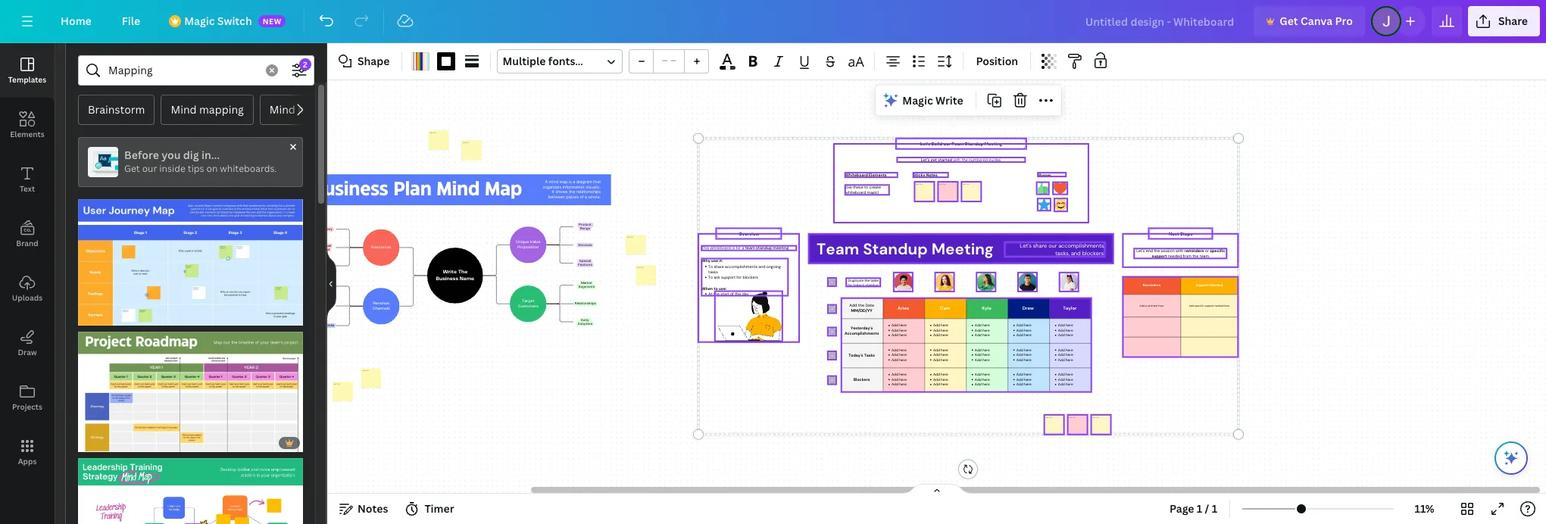 Task type: describe. For each thing, give the bounding box(es) containing it.
why
[[701, 258, 710, 263]]

use
[[711, 258, 718, 263]]

mm/dd/yy
[[851, 308, 873, 314]]

drew
[[1023, 305, 1034, 311]]

mind maps
[[270, 102, 326, 117]]

add a reminder here add specific support needed here
[[1139, 304, 1229, 307]]

manpower
[[315, 264, 332, 267]]

standup.
[[865, 282, 879, 287]]

reminders
[[1184, 248, 1204, 253]]

guides.
[[988, 157, 1001, 162]]

use:
[[718, 286, 726, 291]]

machinery
[[316, 227, 332, 231]]

relationships
[[576, 189, 600, 194]]

the left numbered
[[961, 157, 967, 162]]

a inside this whiteboard is for a team standup meeting . let's end the session with reminders or specific support needed from the team.
[[742, 245, 744, 250]]

to inside the when to use: at the start of the day
[[713, 286, 717, 291]]

adopters
[[577, 322, 592, 325]]

accomplishments,
[[1058, 242, 1105, 249]]

project roadmap planning whiteboard in green pink yellow spaced color blocks style group
[[78, 323, 303, 452]]

reminders
[[1143, 283, 1160, 288]]

side panel tab list
[[0, 43, 55, 480]]

share inside why use it: to share accomplishments and ongoing tasks to ask support for blockers
[[714, 264, 724, 269]]

yesterday's
[[851, 325, 873, 331]]

– – number field
[[659, 53, 680, 70]]

a down relationships at top
[[584, 194, 587, 199]]

special
[[579, 259, 590, 263]]

ongoing
[[766, 264, 781, 269]]

features
[[578, 263, 592, 266]]

leadership training strategy mind map brainstorm whiteboard in green blue pink playful professional style image
[[78, 458, 303, 524]]

this whiteboard is for a team standup meeting . let's end the session with reminders or specific support needed from the team.
[[701, 245, 1225, 259]]

get canva pro
[[1280, 14, 1353, 28]]

special features
[[578, 259, 592, 266]]

elements inside "button"
[[10, 129, 44, 139]]

sticky
[[913, 172, 925, 177]]

write
[[936, 93, 963, 107]]

add inside add the date mm/dd/yy
[[849, 303, 857, 308]]

support inside why use it: to share accomplishments and ongoing tasks to ask support for blockers
[[721, 275, 735, 280]]

these
[[853, 184, 863, 190]]

multiple fonts… button
[[497, 49, 623, 73]]

today's
[[853, 282, 864, 287]]

segments
[[578, 285, 594, 288]]

early
[[581, 318, 589, 321]]

home link
[[48, 6, 104, 36]]

whiteboard inside use these to create whiteboard magic!
[[845, 190, 866, 195]]

file button
[[110, 6, 152, 36]]

11% button
[[1400, 497, 1449, 521]]

shows
[[555, 189, 568, 194]]

duplicate
[[848, 278, 863, 282]]

switch
[[217, 14, 252, 28]]

templates
[[8, 74, 46, 85]]

shapes
[[1038, 172, 1051, 177]]

.
[[788, 245, 789, 250]]

apps button
[[0, 425, 55, 480]]

1 vertical spatial specific
[[1195, 304, 1204, 307]]

maps
[[298, 102, 326, 117]]

duplicate the table for today's standup.
[[847, 278, 879, 287]]

2 horizontal spatial support
[[1205, 304, 1214, 307]]

show pages image
[[900, 483, 973, 495]]

timer
[[425, 501, 454, 516]]

notes inside whiteboard elements sticky notes shapes
[[926, 172, 937, 177]]

our inside before you dig in... get our inside tips on whiteboards.
[[142, 162, 157, 175]]

blockers
[[742, 275, 758, 280]]

when to use: at the start of the day
[[701, 286, 748, 296]]

elements button
[[0, 98, 55, 152]]

Search Whiteboard templates search field
[[108, 56, 257, 85]]

main menu bar
[[0, 0, 1546, 43]]

tasks
[[708, 269, 718, 274]]

before you dig in... get our inside tips on whiteboards.
[[124, 148, 277, 175]]

share button
[[1468, 6, 1540, 36]]

the inside add the date mm/dd/yy
[[858, 303, 864, 308]]

for for this
[[735, 245, 741, 250]]

whiteboards.
[[220, 162, 277, 175]]

product
[[578, 223, 591, 226]]

the inside "a mind map is a diagram that organizes information visually. it shows the relationships between pieces of a whole."
[[569, 189, 575, 194]]

range
[[580, 227, 590, 230]]

financial
[[317, 244, 331, 247]]

needed inside this whiteboard is for a team standup meeting . let's end the session with reminders or specific support needed from the team.
[[1168, 254, 1182, 259]]

notes inside 'button'
[[358, 501, 388, 516]]

physical stores
[[317, 302, 330, 309]]

is inside "a mind map is a diagram that organizes information visually. it shows the relationships between pieces of a whole."
[[568, 179, 572, 184]]

home
[[61, 14, 91, 28]]

get inside before you dig in... get our inside tips on whiteboards.
[[124, 162, 140, 175]]

support
[[1196, 283, 1209, 288]]

2 to from the top
[[708, 275, 713, 280]]

relationships
[[574, 302, 596, 305]]

mind maps button
[[260, 95, 336, 125]]

1 horizontal spatial needed
[[1215, 304, 1224, 307]]

organizes
[[542, 184, 561, 189]]

magic write
[[902, 93, 963, 107]]

you
[[161, 148, 181, 162]]

magic for magic write
[[902, 93, 933, 107]]

that
[[593, 179, 600, 184]]

create
[[869, 184, 881, 190]]

blockers
[[854, 377, 870, 382]]

product range
[[578, 223, 591, 230]]

get
[[930, 157, 937, 162]]

reminder
[[1147, 304, 1158, 307]]

standup
[[756, 245, 772, 250]]

position
[[976, 54, 1018, 68]]

multiple fonts…
[[503, 54, 583, 68]]

with inside this whiteboard is for a team standup meeting . let's end the session with reminders or specific support needed from the team.
[[1175, 248, 1183, 253]]

it
[[551, 189, 554, 194]]

between
[[548, 194, 565, 199]]

let's for the
[[920, 157, 929, 162]]

templates button
[[0, 43, 55, 98]]

before
[[124, 148, 159, 162]]

get inside button
[[1280, 14, 1298, 28]]

specific inside this whiteboard is for a team standup meeting . let's end the session with reminders or specific support needed from the team.
[[1210, 248, 1225, 253]]

brainstorm button
[[78, 95, 155, 125]]

uploads
[[12, 292, 43, 303]]



Task type: vqa. For each thing, say whether or not it's contained in the screenshot.
inside
yes



Task type: locate. For each thing, give the bounding box(es) containing it.
and down accomplishments,
[[1071, 249, 1080, 257]]

day
[[742, 291, 748, 296]]

needed down the needed
[[1215, 304, 1224, 307]]

to down tasks
[[708, 275, 713, 280]]

share down 'it:' at the left
[[714, 264, 724, 269]]

whiteboard inside this whiteboard is for a team standup meeting . let's end the session with reminders or specific support needed from the team.
[[710, 245, 730, 250]]

is up "information"
[[568, 179, 572, 184]]

1 horizontal spatial elements
[[869, 172, 886, 177]]

support down session
[[1151, 254, 1167, 259]]

uploads button
[[0, 261, 55, 316]]

table
[[870, 278, 878, 282]]

1 horizontal spatial whiteboard
[[845, 190, 866, 195]]

our inside let's share our accomplishments, tasks, and blockers.
[[1048, 242, 1057, 249]]

text
[[20, 183, 35, 194]]

leadership training strategy mind map brainstorm whiteboard in green blue pink playful professional style group
[[78, 449, 303, 524]]

the left day
[[735, 291, 741, 296]]

for left team on the top of the page
[[735, 245, 741, 250]]

Design title text field
[[1073, 6, 1248, 36]]

0 horizontal spatial magic
[[184, 14, 215, 28]]

page
[[1170, 501, 1194, 516]]

1 vertical spatial notes
[[358, 501, 388, 516]]

1 horizontal spatial specific
[[1210, 248, 1225, 253]]

let's inside this whiteboard is for a team standup meeting . let's end the session with reminders or specific support needed from the team.
[[1136, 248, 1144, 253]]

mind left maps
[[270, 102, 295, 117]]

physical
[[317, 302, 330, 305]]

0 vertical spatial notes
[[926, 172, 937, 177]]

share inside let's share our accomplishments, tasks, and blockers.
[[1033, 242, 1047, 249]]

magic
[[184, 14, 215, 28], [902, 93, 933, 107]]

a left reminder
[[1145, 304, 1146, 307]]

to inside use these to create whiteboard magic!
[[864, 184, 868, 190]]

customer journey map brainstorm whiteboard in blue grey spaced color blocks style group
[[78, 190, 303, 326]]

a mind map is a diagram that organizes information visually. it shows the relationships between pieces of a whole.
[[542, 179, 600, 199]]

the up the pieces
[[569, 189, 575, 194]]

accomplishments
[[845, 331, 879, 336]]

media
[[324, 324, 334, 327]]

date
[[866, 303, 874, 308]]

let's inside let's share our accomplishments, tasks, and blockers.
[[1019, 242, 1031, 249]]

the inside duplicate the table for today's standup.
[[864, 278, 869, 282]]

taylor
[[1063, 305, 1077, 311]]

1 mind from the left
[[171, 102, 197, 117]]

meeting
[[773, 245, 788, 250]]

magic!
[[867, 190, 879, 195]]

0 vertical spatial magic
[[184, 14, 215, 28]]

0 vertical spatial of
[[579, 194, 583, 199]]

0 vertical spatial to
[[708, 264, 713, 269]]

let's
[[920, 157, 929, 162], [1019, 242, 1031, 249], [1136, 248, 1144, 253]]

financial budget
[[317, 244, 331, 251]]

1 horizontal spatial of
[[730, 291, 733, 296]]

whiteboard down these
[[845, 190, 866, 195]]

1 horizontal spatial to
[[864, 184, 868, 190]]

1 vertical spatial elements
[[869, 172, 886, 177]]

to left use:
[[713, 286, 717, 291]]

and left ongoing on the bottom of page
[[758, 264, 765, 269]]

of down relationships at top
[[579, 194, 583, 199]]

needed down session
[[1168, 254, 1182, 259]]

1 vertical spatial support
[[721, 275, 735, 280]]

to right these
[[864, 184, 868, 190]]

2 mind from the left
[[270, 102, 295, 117]]

the up standup.
[[864, 278, 869, 282]]

for inside why use it: to share accomplishments and ongoing tasks to ask support for blockers
[[736, 275, 741, 280]]

new
[[263, 16, 282, 27]]

team
[[745, 245, 755, 250]]

0 vertical spatial get
[[1280, 14, 1298, 28]]

0 horizontal spatial needed
[[1168, 254, 1182, 259]]

1 right /
[[1212, 501, 1217, 516]]

0 horizontal spatial whiteboard
[[710, 245, 730, 250]]

1 vertical spatial magic
[[902, 93, 933, 107]]

let's for tasks,
[[1019, 242, 1031, 249]]

map
[[559, 179, 567, 184]]

specific right or
[[1210, 248, 1225, 253]]

draw button
[[0, 316, 55, 370]]

mind inside button
[[171, 102, 197, 117]]

a up "information"
[[573, 179, 575, 184]]

to up tasks
[[708, 264, 713, 269]]

get left canva
[[1280, 14, 1298, 28]]

let's left get
[[920, 157, 929, 162]]

0 vertical spatial support
[[1151, 254, 1167, 259]]

the right at
[[713, 291, 719, 296]]

whiteboard
[[845, 172, 868, 177]]

0 vertical spatial to
[[864, 184, 868, 190]]

1 vertical spatial with
[[1175, 248, 1183, 253]]

of inside the when to use: at the start of the day
[[730, 291, 733, 296]]

0 vertical spatial our
[[142, 162, 157, 175]]

kyle
[[982, 305, 992, 311]]

2 horizontal spatial let's
[[1136, 248, 1144, 253]]

brand button
[[0, 207, 55, 261]]

the right end
[[1154, 248, 1160, 253]]

1 left /
[[1197, 501, 1202, 516]]

0 horizontal spatial share
[[714, 264, 724, 269]]

0 horizontal spatial specific
[[1195, 304, 1204, 307]]

for down duplicate
[[847, 282, 852, 287]]

1 horizontal spatial 1
[[1212, 501, 1217, 516]]

1 vertical spatial needed
[[1215, 304, 1224, 307]]

is left team on the top of the page
[[732, 245, 734, 250]]

inside
[[159, 162, 185, 175]]

website
[[317, 284, 330, 287]]

a left team on the top of the page
[[742, 245, 744, 250]]

the
[[961, 157, 967, 162], [569, 189, 575, 194], [1154, 248, 1160, 253], [1192, 254, 1198, 259], [864, 278, 869, 282], [713, 291, 719, 296], [735, 291, 741, 296], [858, 303, 864, 308]]

whole.
[[588, 194, 600, 199]]

let's left end
[[1136, 248, 1144, 253]]

0 horizontal spatial let's
[[920, 157, 929, 162]]

let's left accomplishments,
[[1019, 242, 1031, 249]]

mind
[[549, 179, 558, 184]]

0 vertical spatial and
[[1071, 249, 1080, 257]]

to
[[708, 264, 713, 269], [708, 275, 713, 280]]

0 vertical spatial specific
[[1210, 248, 1225, 253]]

get left inside
[[124, 162, 140, 175]]

magic inside main menu bar
[[184, 14, 215, 28]]

aries
[[898, 305, 909, 311]]

of right 'start'
[[730, 291, 733, 296]]

the up mm/dd/yy
[[858, 303, 864, 308]]

specific down 'support'
[[1195, 304, 1204, 307]]

mind for mind mapping
[[171, 102, 197, 117]]

visually.
[[585, 184, 600, 189]]

share
[[1033, 242, 1047, 249], [714, 264, 724, 269]]

0 vertical spatial is
[[568, 179, 572, 184]]

magic left write
[[902, 93, 933, 107]]

magic left switch
[[184, 14, 215, 28]]

social media
[[314, 324, 334, 327]]

our up tasks,
[[1048, 242, 1057, 249]]

0 horizontal spatial elements
[[10, 129, 44, 139]]

in...
[[201, 148, 220, 162]]

a
[[545, 179, 547, 184]]

0 horizontal spatial 1
[[1197, 501, 1202, 516]]

customer journey map brainstorm whiteboard in blue grey spaced color blocks style image
[[78, 199, 303, 326]]

mind inside button
[[270, 102, 295, 117]]

text button
[[0, 152, 55, 207]]

0 vertical spatial share
[[1033, 242, 1047, 249]]

mind mapping
[[171, 102, 244, 117]]

1 vertical spatial our
[[1048, 242, 1057, 249]]

support down 'support'
[[1205, 304, 1214, 307]]

magic inside button
[[902, 93, 933, 107]]

1 horizontal spatial mind
[[270, 102, 295, 117]]

for down the 'accomplishments'
[[736, 275, 741, 280]]

0 horizontal spatial to
[[713, 286, 717, 291]]

0 horizontal spatial support
[[721, 275, 735, 280]]

1 vertical spatial is
[[732, 245, 734, 250]]

1 horizontal spatial support
[[1151, 254, 1167, 259]]

get canva pro button
[[1254, 6, 1365, 36]]

a
[[573, 179, 575, 184], [584, 194, 587, 199], [742, 245, 744, 250], [1145, 304, 1146, 307]]

let's get started with the numbered guides.
[[920, 157, 1001, 162]]

started
[[938, 157, 952, 162]]

is inside this whiteboard is for a team standup meeting . let's end the session with reminders or specific support needed from the team.
[[732, 245, 734, 250]]

with up the from
[[1175, 248, 1183, 253]]

our
[[142, 162, 157, 175], [1048, 242, 1057, 249]]

magic for magic switch
[[184, 14, 215, 28]]

when
[[701, 286, 712, 291]]

2 vertical spatial for
[[847, 282, 852, 287]]

0 horizontal spatial mind
[[171, 102, 197, 117]]

for for duplicate
[[847, 282, 852, 287]]

1 vertical spatial share
[[714, 264, 724, 269]]

market segments
[[578, 281, 594, 288]]

1 horizontal spatial get
[[1280, 14, 1298, 28]]

project roadmap planning whiteboard in green pink yellow spaced color blocks style image
[[78, 332, 303, 452]]

magic switch
[[184, 14, 252, 28]]

for inside this whiteboard is for a team standup meeting . let's end the session with reminders or specific support needed from the team.
[[735, 245, 741, 250]]

0 horizontal spatial our
[[142, 162, 157, 175]]

multiple
[[503, 54, 546, 68]]

and inside why use it: to share accomplishments and ongoing tasks to ask support for blockers
[[758, 264, 765, 269]]

#000000 image
[[437, 52, 456, 70]]

1 horizontal spatial share
[[1033, 242, 1047, 249]]

support right ask
[[721, 275, 735, 280]]

our left inside
[[142, 162, 157, 175]]

canva assistant image
[[1502, 449, 1520, 467]]

mind mapping button
[[161, 95, 254, 125]]

of inside "a mind map is a diagram that organizes information visually. it shows the relationships between pieces of a whole."
[[579, 194, 583, 199]]

1 horizontal spatial notes
[[926, 172, 937, 177]]

projects button
[[0, 370, 55, 425]]

1 vertical spatial to
[[708, 275, 713, 280]]

0 horizontal spatial with
[[953, 157, 960, 162]]

1 vertical spatial for
[[736, 275, 741, 280]]

notes right sticky
[[926, 172, 937, 177]]

1 horizontal spatial and
[[1071, 249, 1080, 257]]

session
[[1161, 248, 1174, 253]]

1 horizontal spatial is
[[732, 245, 734, 250]]

1 vertical spatial of
[[730, 291, 733, 296]]

0 horizontal spatial of
[[579, 194, 583, 199]]

1 vertical spatial get
[[124, 162, 140, 175]]

1 horizontal spatial let's
[[1019, 242, 1031, 249]]

0 horizontal spatial is
[[568, 179, 572, 184]]

hide image
[[326, 247, 336, 320]]

elements up text button on the left top
[[10, 129, 44, 139]]

add the date mm/dd/yy
[[849, 303, 874, 314]]

magic write button
[[878, 88, 969, 112]]

#ffffff, #aeb2b4, #f4f4f4, #f4592f, #ffb001, #3ab85c, #001c84, #541fc4, #ffccd2, #fff5c3, #d5fddb, #bfe4ff, #d7daff image
[[412, 52, 430, 70]]

support
[[1151, 254, 1167, 259], [721, 275, 735, 280], [1205, 304, 1214, 307]]

apps
[[18, 456, 37, 467]]

canva
[[1301, 14, 1333, 28]]

mind left mapping
[[171, 102, 197, 117]]

with right started
[[953, 157, 960, 162]]

0 vertical spatial elements
[[10, 129, 44, 139]]

1 horizontal spatial magic
[[902, 93, 933, 107]]

1 1 from the left
[[1197, 501, 1202, 516]]

the down reminders
[[1192, 254, 1198, 259]]

tasks
[[864, 353, 875, 358]]

/
[[1205, 501, 1209, 516]]

0 horizontal spatial and
[[758, 264, 765, 269]]

0 vertical spatial for
[[735, 245, 741, 250]]

at
[[708, 291, 712, 296]]

1 horizontal spatial our
[[1048, 242, 1057, 249]]

add here add here add here
[[892, 323, 907, 338], [933, 323, 948, 338], [975, 323, 990, 338], [1017, 323, 1032, 338], [1058, 323, 1073, 338], [892, 348, 907, 363], [933, 348, 948, 363], [975, 348, 990, 363], [1017, 348, 1032, 363], [1058, 348, 1073, 363], [892, 373, 907, 387], [933, 373, 948, 387], [975, 373, 990, 387], [1017, 373, 1032, 387], [1058, 373, 1073, 387]]

mind for mind maps
[[270, 102, 295, 117]]

and inside let's share our accomplishments, tasks, and blockers.
[[1071, 249, 1080, 257]]

cam
[[940, 305, 950, 311]]

0 horizontal spatial get
[[124, 162, 140, 175]]

share left accomplishments,
[[1033, 242, 1047, 249]]

elements
[[10, 129, 44, 139], [869, 172, 886, 177]]

support inside this whiteboard is for a team standup meeting . let's end the session with reminders or specific support needed from the team.
[[1151, 254, 1167, 259]]

0 horizontal spatial notes
[[358, 501, 388, 516]]

#000000, #ffffff, #2e2c2b image
[[719, 66, 736, 70]]

group
[[629, 49, 709, 73]]

whiteboard up 'it:' at the left
[[710, 245, 730, 250]]

notes left 'timer' button
[[358, 501, 388, 516]]

0 vertical spatial needed
[[1168, 254, 1182, 259]]

use
[[845, 184, 852, 190]]

draw
[[18, 347, 37, 358]]

for inside duplicate the table for today's standup.
[[847, 282, 852, 287]]

2 1 from the left
[[1212, 501, 1217, 516]]

yesterday's accomplishments
[[845, 325, 879, 336]]

services
[[578, 243, 592, 246]]

0 vertical spatial whiteboard
[[845, 190, 866, 195]]

for
[[735, 245, 741, 250], [736, 275, 741, 280], [847, 282, 852, 287]]

timer button
[[400, 497, 460, 521]]

1 vertical spatial whiteboard
[[710, 245, 730, 250]]

1 vertical spatial and
[[758, 264, 765, 269]]

0 vertical spatial with
[[953, 157, 960, 162]]

today's tasks
[[849, 353, 875, 358]]

2 vertical spatial support
[[1205, 304, 1214, 307]]

position button
[[970, 49, 1024, 73]]

elements inside whiteboard elements sticky notes shapes
[[869, 172, 886, 177]]

market
[[581, 281, 592, 285]]

1 horizontal spatial with
[[1175, 248, 1183, 253]]

1 vertical spatial to
[[713, 286, 717, 291]]

with
[[953, 157, 960, 162], [1175, 248, 1183, 253]]

shape button
[[333, 49, 396, 73]]

1 to from the top
[[708, 264, 713, 269]]

add
[[849, 303, 857, 308], [1139, 304, 1144, 307], [1189, 304, 1194, 307], [892, 323, 899, 328], [933, 323, 940, 328], [975, 323, 982, 328], [1017, 323, 1023, 328], [1058, 323, 1065, 328], [892, 328, 899, 333], [933, 328, 940, 333], [975, 328, 982, 333], [1017, 328, 1023, 333], [1058, 328, 1065, 333], [892, 333, 899, 338], [933, 333, 940, 338], [975, 333, 982, 338], [1017, 333, 1023, 338], [1058, 333, 1065, 338], [892, 348, 899, 353], [933, 348, 940, 353], [975, 348, 982, 353], [1017, 348, 1023, 353], [1058, 348, 1065, 353], [892, 353, 899, 358], [933, 353, 940, 358], [975, 353, 982, 358], [1017, 353, 1023, 358], [1058, 353, 1065, 358], [892, 358, 899, 363], [933, 358, 940, 363], [975, 358, 982, 363], [1017, 358, 1023, 363], [1058, 358, 1065, 363], [892, 373, 899, 377], [933, 373, 940, 377], [975, 373, 982, 377], [1017, 373, 1023, 377], [1058, 373, 1065, 377], [892, 378, 899, 382], [933, 378, 940, 382], [975, 378, 982, 382], [1017, 378, 1023, 382], [1058, 378, 1065, 382], [892, 383, 899, 387], [933, 383, 940, 387], [975, 383, 982, 387], [1017, 383, 1023, 387], [1058, 383, 1065, 387]]

11%
[[1415, 501, 1434, 516]]

needed
[[1168, 254, 1182, 259], [1215, 304, 1224, 307]]

elements up create
[[869, 172, 886, 177]]

fonts…
[[548, 54, 583, 68]]



